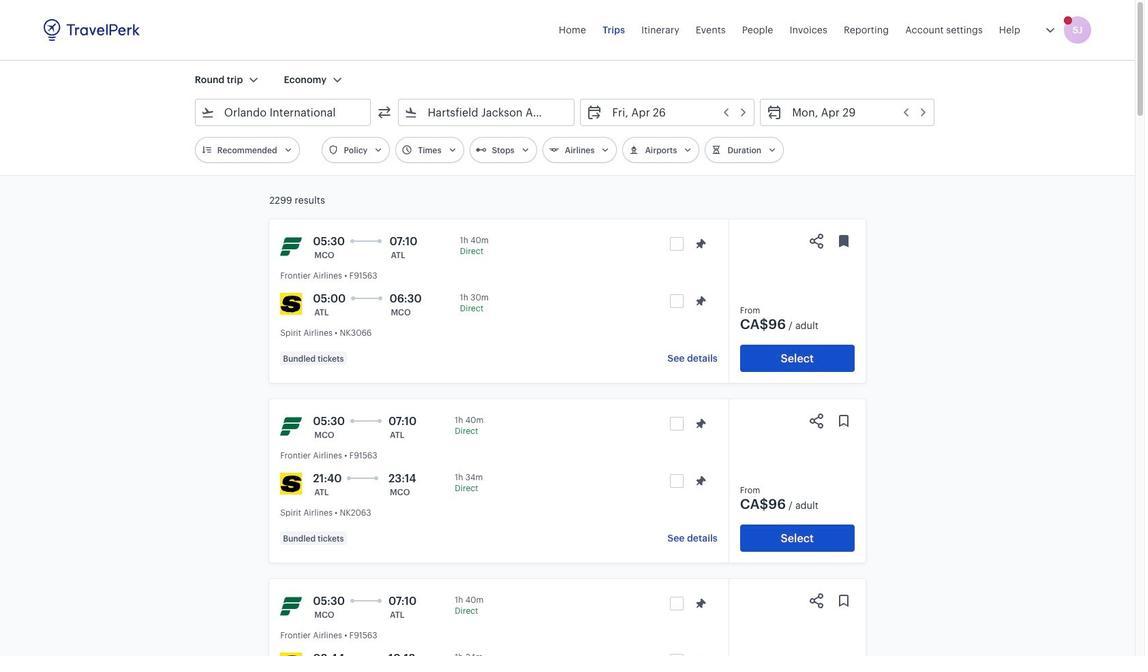 Task type: locate. For each thing, give the bounding box(es) containing it.
Return field
[[783, 102, 929, 123]]

1 spirit airlines image from the top
[[280, 473, 302, 495]]

frontier airlines image
[[280, 236, 302, 258], [280, 416, 302, 438], [280, 596, 302, 618]]

frontier airlines image for spirit airlines image
[[280, 236, 302, 258]]

1 frontier airlines image from the top
[[280, 236, 302, 258]]

3 frontier airlines image from the top
[[280, 596, 302, 618]]

Depart field
[[603, 102, 749, 123]]

spirit airlines image
[[280, 473, 302, 495], [280, 653, 302, 657]]

2 frontier airlines image from the top
[[280, 416, 302, 438]]

From search field
[[215, 102, 353, 123]]

frontier airlines image for first spirit airlines icon from the top of the page
[[280, 416, 302, 438]]

frontier airlines image for 1st spirit airlines icon from the bottom of the page
[[280, 596, 302, 618]]

2 vertical spatial frontier airlines image
[[280, 596, 302, 618]]

spirit airlines image
[[280, 293, 302, 315]]

0 vertical spatial spirit airlines image
[[280, 473, 302, 495]]

1 vertical spatial spirit airlines image
[[280, 653, 302, 657]]

0 vertical spatial frontier airlines image
[[280, 236, 302, 258]]

1 vertical spatial frontier airlines image
[[280, 416, 302, 438]]



Task type: describe. For each thing, give the bounding box(es) containing it.
To search field
[[418, 102, 556, 123]]

2 spirit airlines image from the top
[[280, 653, 302, 657]]



Task type: vqa. For each thing, say whether or not it's contained in the screenshot.
From search field
yes



